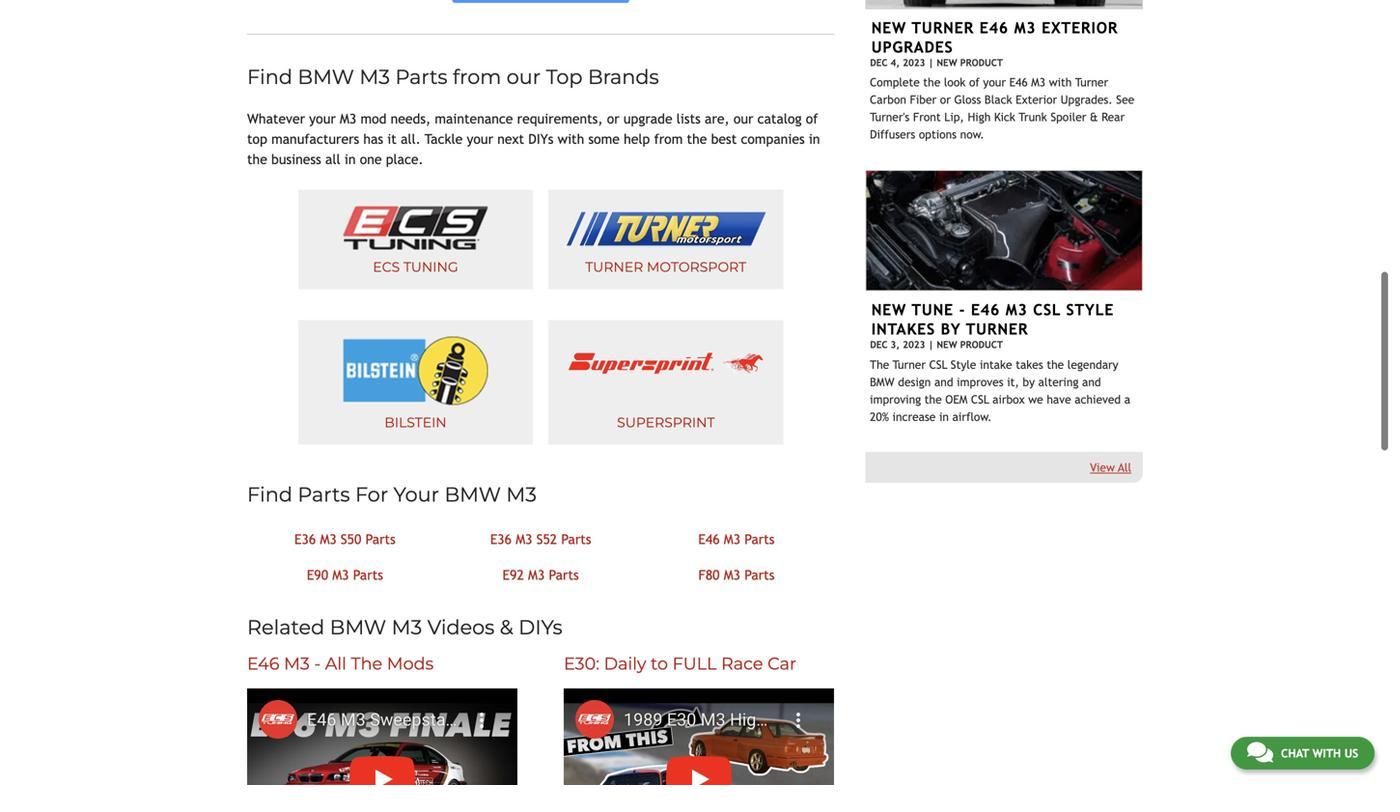 Task type: describe. For each thing, give the bounding box(es) containing it.
find for find parts for your bmw m3
[[247, 482, 293, 507]]

airbox
[[993, 393, 1025, 406]]

see
[[1117, 93, 1135, 106]]

m3 right f80
[[724, 567, 741, 583]]

it
[[388, 131, 397, 147]]

us
[[1345, 747, 1359, 760]]

view all link
[[1091, 461, 1132, 474]]

m3 down related
[[284, 653, 310, 674]]

catalog
[[758, 111, 802, 127]]

next
[[498, 131, 525, 147]]

videos
[[428, 615, 495, 639]]

3,
[[891, 339, 900, 350]]

gloss
[[955, 93, 982, 106]]

supersprint m3 parts image
[[565, 349, 767, 380]]

1 horizontal spatial in
[[809, 131, 821, 147]]

or inside whatever your m3 mod needs, maintenance requirements, or upgrade lists are, our catalog of top manufacturers has it all. tackle your next diys with some help from the best companies in the business all in one place.
[[607, 111, 620, 127]]

bmw up manufacturers
[[298, 65, 354, 89]]

the inside new turner e46 m3 exterior upgrades dec 4, 2023 | new product complete the look of your e46 m3 with turner carbon fiber or gloss black exterior upgrades. see turner's front lip, high kick trunk spoiler & rear diffusers options now.
[[924, 76, 941, 89]]

e36 m3 s50 parts
[[295, 532, 396, 547]]

2023 inside new tune - e46 m3 csl style intakes by turner dec 3, 2023 | new product the turner csl style intake takes the legendary bmw design and improves it, by altering and improving the oem csl airbox we have achieved a 20% increase in airflow.
[[903, 339, 926, 350]]

1 horizontal spatial csl
[[972, 393, 990, 406]]

race
[[722, 653, 764, 674]]

top
[[546, 65, 583, 89]]

have
[[1047, 393, 1072, 406]]

companies
[[741, 131, 805, 147]]

complete
[[870, 76, 920, 89]]

full
[[673, 653, 717, 674]]

2023 inside new turner e46 m3 exterior upgrades dec 4, 2023 | new product complete the look of your e46 m3 with turner carbon fiber or gloss black exterior upgrades. see turner's front lip, high kick trunk spoiler & rear diffusers options now.
[[903, 57, 926, 68]]

e92
[[503, 567, 524, 583]]

top
[[247, 131, 267, 147]]

to
[[651, 653, 668, 674]]

e30:
[[564, 653, 600, 674]]

the down lists
[[687, 131, 707, 147]]

parts left the for
[[298, 482, 350, 507]]

0 horizontal spatial style
[[951, 358, 977, 371]]

related
[[247, 615, 325, 639]]

new tune - e46 m3 csl style intakes by turner dec 3, 2023 | new product the turner csl style intake takes the legendary bmw design and improves it, by altering and improving the oem csl airbox we have achieved a 20% increase in airflow.
[[870, 301, 1131, 424]]

with inside new turner e46 m3 exterior upgrades dec 4, 2023 | new product complete the look of your e46 m3 with turner carbon fiber or gloss black exterior upgrades. see turner's front lip, high kick trunk spoiler & rear diffusers options now.
[[1050, 76, 1072, 89]]

tuning
[[404, 259, 458, 275]]

now.
[[961, 128, 985, 141]]

whatever your m3 mod needs, maintenance requirements, or upgrade lists are, our catalog of top manufacturers has it all. tackle your next diys with some help from the best companies in the business all in one place.
[[247, 111, 821, 167]]

improving
[[870, 393, 922, 406]]

parts up f80 m3 parts
[[745, 532, 775, 547]]

ecs tuning link
[[298, 190, 533, 289]]

design
[[899, 375, 931, 389]]

related bmw m3 videos & diys
[[247, 615, 563, 639]]

of inside whatever your m3 mod needs, maintenance requirements, or upgrade lists are, our catalog of top manufacturers has it all. tackle your next diys with some help from the best companies in the business all in one place.
[[806, 111, 819, 127]]

e46 up black
[[1010, 76, 1028, 89]]

best
[[711, 131, 737, 147]]

new turner e46 m3 exterior upgrades image
[[866, 0, 1144, 9]]

daily
[[604, 653, 647, 674]]

e46 up f80
[[699, 532, 720, 547]]

e36 m3 s52 parts
[[490, 532, 592, 547]]

e46 m3 parts link
[[699, 532, 775, 547]]

1 horizontal spatial all
[[1119, 461, 1132, 474]]

e46 down related
[[247, 653, 280, 674]]

m3 down new turner e46 m3 exterior upgrades image
[[1015, 19, 1037, 37]]

turner's
[[870, 110, 910, 124]]

1 vertical spatial csl
[[930, 358, 948, 371]]

ecs tuning
[[373, 259, 458, 275]]

1 vertical spatial &
[[500, 615, 514, 639]]

m3 right e92
[[528, 567, 545, 583]]

your inside new turner e46 m3 exterior upgrades dec 4, 2023 | new product complete the look of your e46 m3 with turner carbon fiber or gloss black exterior upgrades. see turner's front lip, high kick trunk spoiler & rear diffusers options now.
[[984, 76, 1006, 89]]

chat with us link
[[1231, 737, 1375, 770]]

ecs tuning m3 parts image
[[343, 206, 488, 250]]

parts down s52
[[549, 567, 579, 583]]

high
[[968, 110, 991, 124]]

4,
[[891, 57, 900, 68]]

ecs
[[373, 259, 400, 275]]

the down top
[[247, 152, 267, 167]]

turner up upgrades.
[[1076, 76, 1109, 89]]

e90
[[307, 567, 328, 583]]

2 vertical spatial with
[[1313, 747, 1342, 760]]

0 vertical spatial from
[[453, 65, 502, 89]]

turner up design
[[893, 358, 926, 371]]

place.
[[386, 152, 424, 167]]

parts down "s50"
[[353, 567, 383, 583]]

dec inside new turner e46 m3 exterior upgrades dec 4, 2023 | new product complete the look of your e46 m3 with turner carbon fiber or gloss black exterior upgrades. see turner's front lip, high kick trunk spoiler & rear diffusers options now.
[[871, 57, 888, 68]]

f80
[[699, 567, 720, 583]]

0 horizontal spatial by
[[941, 320, 961, 338]]

new turner e46 m3 exterior upgrades link
[[872, 19, 1119, 56]]

all.
[[401, 131, 421, 147]]

the inside new tune - e46 m3 csl style intakes by turner dec 3, 2023 | new product the turner csl style intake takes the legendary bmw design and improves it, by altering and improving the oem csl airbox we have achieved a 20% increase in airflow.
[[870, 358, 890, 371]]

new up intakes
[[872, 301, 907, 319]]

| inside new tune - e46 m3 csl style intakes by turner dec 3, 2023 | new product the turner csl style intake takes the legendary bmw design and improves it, by altering and improving the oem csl airbox we have achieved a 20% increase in airflow.
[[929, 339, 934, 350]]

trunk
[[1019, 110, 1048, 124]]

m3 up mods
[[392, 615, 422, 639]]

| inside new turner e46 m3 exterior upgrades dec 4, 2023 | new product complete the look of your e46 m3 with turner carbon fiber or gloss black exterior upgrades. see turner's front lip, high kick trunk spoiler & rear diffusers options now.
[[929, 57, 934, 68]]

car
[[768, 653, 797, 674]]

needs,
[[391, 111, 431, 127]]

rear
[[1102, 110, 1125, 124]]

whatever
[[247, 111, 305, 127]]

a
[[1125, 393, 1131, 406]]

requirements,
[[517, 111, 603, 127]]

are,
[[705, 111, 730, 127]]

chat with us
[[1282, 747, 1359, 760]]

our inside whatever your m3 mod needs, maintenance requirements, or upgrade lists are, our catalog of top manufacturers has it all. tackle your next diys with some help from the best companies in the business all in one place.
[[734, 111, 754, 127]]

e30: daily to full race car
[[564, 653, 797, 674]]

your
[[394, 482, 439, 507]]

e92 m3 parts link
[[503, 567, 579, 583]]

m3 right e90
[[333, 567, 349, 583]]

improves
[[957, 375, 1004, 389]]

upgrades
[[872, 38, 954, 56]]

m3 left s52
[[516, 532, 533, 547]]

has
[[364, 131, 384, 147]]

e36 m3 s52 parts link
[[490, 532, 592, 547]]

new down tune
[[937, 339, 958, 350]]

from inside whatever your m3 mod needs, maintenance requirements, or upgrade lists are, our catalog of top manufacturers has it all. tackle your next diys with some help from the best companies in the business all in one place.
[[654, 131, 683, 147]]

view
[[1091, 461, 1116, 474]]

altering
[[1039, 375, 1079, 389]]

1 vertical spatial diys
[[519, 615, 563, 639]]

upgrades.
[[1061, 93, 1113, 106]]

look
[[945, 76, 966, 89]]

parts up needs,
[[395, 65, 448, 89]]

m3 up f80 m3 parts
[[724, 532, 741, 547]]

0 vertical spatial exterior
[[1042, 19, 1119, 37]]

comments image
[[1248, 741, 1274, 764]]

some
[[589, 131, 620, 147]]

e36 for e36 m3 s50 parts
[[295, 532, 316, 547]]

e90 m3 parts link
[[307, 567, 383, 583]]

motorsport
[[647, 259, 747, 275]]

s52
[[537, 532, 557, 547]]

2 horizontal spatial csl
[[1034, 301, 1062, 319]]



Task type: locate. For each thing, give the bounding box(es) containing it.
turner inside 'link'
[[586, 259, 644, 275]]

bmw
[[298, 65, 354, 89], [870, 375, 895, 389], [445, 482, 501, 507], [330, 615, 387, 639]]

bmw up the improving
[[870, 375, 895, 389]]

0 vertical spatial or
[[941, 93, 951, 106]]

intakes
[[872, 320, 936, 338]]

0 vertical spatial -
[[960, 301, 966, 319]]

bilstein
[[385, 414, 447, 431]]

0 vertical spatial all
[[1119, 461, 1132, 474]]

dec left 3,
[[871, 339, 888, 350]]

0 vertical spatial product
[[961, 57, 1004, 68]]

turner up intake
[[967, 320, 1029, 338]]

1 vertical spatial the
[[351, 653, 383, 674]]

black
[[985, 93, 1013, 106]]

new tune - e46 m3 csl style intakes by turner link
[[872, 301, 1115, 338]]

the left mods
[[351, 653, 383, 674]]

1 vertical spatial our
[[734, 111, 754, 127]]

new
[[872, 19, 907, 37], [937, 57, 958, 68], [872, 301, 907, 319], [937, 339, 958, 350]]

front
[[914, 110, 941, 124]]

2 horizontal spatial with
[[1313, 747, 1342, 760]]

2023 down upgrades
[[903, 57, 926, 68]]

0 vertical spatial 2023
[[903, 57, 926, 68]]

of inside new turner e46 m3 exterior upgrades dec 4, 2023 | new product complete the look of your e46 m3 with turner carbon fiber or gloss black exterior upgrades. see turner's front lip, high kick trunk spoiler & rear diffusers options now.
[[970, 76, 980, 89]]

e46 m3 - all the mods link
[[247, 653, 434, 674]]

options
[[919, 128, 957, 141]]

supersprint link
[[549, 320, 784, 445]]

1 horizontal spatial &
[[1091, 110, 1099, 124]]

1 vertical spatial all
[[325, 653, 347, 674]]

2 horizontal spatial your
[[984, 76, 1006, 89]]

your up manufacturers
[[309, 111, 336, 127]]

2 vertical spatial csl
[[972, 393, 990, 406]]

spoiler
[[1051, 110, 1087, 124]]

the up the improving
[[870, 358, 890, 371]]

new turner e46 m3 exterior upgrades dec 4, 2023 | new product complete the look of your e46 m3 with turner carbon fiber or gloss black exterior upgrades. see turner's front lip, high kick trunk spoiler & rear diffusers options now.
[[870, 19, 1135, 141]]

1 horizontal spatial of
[[970, 76, 980, 89]]

1 vertical spatial your
[[309, 111, 336, 127]]

your up black
[[984, 76, 1006, 89]]

1 and from the left
[[935, 375, 954, 389]]

dec left 4,
[[871, 57, 888, 68]]

find bmw m3 parts from our top brands
[[247, 65, 659, 89]]

2 horizontal spatial in
[[940, 410, 949, 424]]

increase
[[893, 410, 936, 424]]

1 vertical spatial 2023
[[903, 339, 926, 350]]

diys
[[529, 131, 554, 147], [519, 615, 563, 639]]

from
[[453, 65, 502, 89], [654, 131, 683, 147]]

& down upgrades.
[[1091, 110, 1099, 124]]

with left us
[[1313, 747, 1342, 760]]

all right view
[[1119, 461, 1132, 474]]

1 vertical spatial from
[[654, 131, 683, 147]]

our right 'are,'
[[734, 111, 754, 127]]

lip,
[[945, 110, 965, 124]]

turner down turner motorsport m3 parts image
[[586, 259, 644, 275]]

intake
[[980, 358, 1013, 371]]

1 find from the top
[[247, 65, 293, 89]]

1 2023 from the top
[[903, 57, 926, 68]]

and down legendary
[[1083, 375, 1102, 389]]

tackle
[[425, 131, 463, 147]]

exterior up upgrades.
[[1042, 19, 1119, 37]]

e92 m3 parts
[[503, 567, 579, 583]]

0 vertical spatial dec
[[871, 57, 888, 68]]

diys down 'requirements,'
[[529, 131, 554, 147]]

product down new turner e46 m3 exterior upgrades link on the top
[[961, 57, 1004, 68]]

in inside new tune - e46 m3 csl style intakes by turner dec 3, 2023 | new product the turner csl style intake takes the legendary bmw design and improves it, by altering and improving the oem csl airbox we have achieved a 20% increase in airflow.
[[940, 410, 949, 424]]

bilstein m3 parts image
[[343, 337, 488, 405]]

1 horizontal spatial by
[[1023, 375, 1035, 389]]

in right the companies
[[809, 131, 821, 147]]

0 horizontal spatial &
[[500, 615, 514, 639]]

0 horizontal spatial your
[[309, 111, 336, 127]]

dec
[[871, 57, 888, 68], [871, 339, 888, 350]]

or
[[941, 93, 951, 106], [607, 111, 620, 127]]

0 vertical spatial csl
[[1034, 301, 1062, 319]]

all
[[1119, 461, 1132, 474], [325, 653, 347, 674]]

new tune - e46 m3 csl style intakes by turner image
[[866, 170, 1144, 291]]

or up lip,
[[941, 93, 951, 106]]

with inside whatever your m3 mod needs, maintenance requirements, or upgrade lists are, our catalog of top manufacturers has it all. tackle your next diys with some help from the best companies in the business all in one place.
[[558, 131, 585, 147]]

1 vertical spatial or
[[607, 111, 620, 127]]

1 vertical spatial exterior
[[1016, 93, 1058, 106]]

2 dec from the top
[[871, 339, 888, 350]]

0 horizontal spatial or
[[607, 111, 620, 127]]

1 vertical spatial of
[[806, 111, 819, 127]]

with
[[1050, 76, 1072, 89], [558, 131, 585, 147], [1313, 747, 1342, 760]]

product inside new turner e46 m3 exterior upgrades dec 4, 2023 | new product complete the look of your e46 m3 with turner carbon fiber or gloss black exterior upgrades. see turner's front lip, high kick trunk spoiler & rear diffusers options now.
[[961, 57, 1004, 68]]

0 horizontal spatial e36
[[295, 532, 316, 547]]

- for all
[[314, 653, 321, 674]]

m3 inside new tune - e46 m3 csl style intakes by turner dec 3, 2023 | new product the turner csl style intake takes the legendary bmw design and improves it, by altering and improving the oem csl airbox we have achieved a 20% increase in airflow.
[[1006, 301, 1028, 319]]

e36
[[295, 532, 316, 547], [490, 532, 512, 547]]

2 find from the top
[[247, 482, 293, 507]]

bmw right your
[[445, 482, 501, 507]]

and
[[935, 375, 954, 389], [1083, 375, 1102, 389]]

legendary
[[1068, 358, 1119, 371]]

style up legendary
[[1067, 301, 1115, 319]]

1 product from the top
[[961, 57, 1004, 68]]

0 horizontal spatial -
[[314, 653, 321, 674]]

style
[[1067, 301, 1115, 319], [951, 358, 977, 371]]

| down upgrades
[[929, 57, 934, 68]]

2 and from the left
[[1083, 375, 1102, 389]]

0 vertical spatial the
[[870, 358, 890, 371]]

0 horizontal spatial the
[[351, 653, 383, 674]]

1 vertical spatial in
[[345, 152, 356, 167]]

0 vertical spatial |
[[929, 57, 934, 68]]

style up improves
[[951, 358, 977, 371]]

e90 m3 parts
[[307, 567, 383, 583]]

0 horizontal spatial all
[[325, 653, 347, 674]]

or inside new turner e46 m3 exterior upgrades dec 4, 2023 | new product complete the look of your e46 m3 with turner carbon fiber or gloss black exterior upgrades. see turner's front lip, high kick trunk spoiler & rear diffusers options now.
[[941, 93, 951, 106]]

2 vertical spatial your
[[467, 131, 494, 147]]

the up altering
[[1047, 358, 1065, 371]]

m3 up e36 m3 s52 parts link at the left of page
[[507, 482, 537, 507]]

e36 m3 s50 parts link
[[295, 532, 396, 547]]

1 horizontal spatial -
[[960, 301, 966, 319]]

s50
[[341, 532, 362, 547]]

1 horizontal spatial from
[[654, 131, 683, 147]]

m3 inside whatever your m3 mod needs, maintenance requirements, or upgrade lists are, our catalog of top manufacturers has it all. tackle your next diys with some help from the best companies in the business all in one place.
[[340, 111, 357, 127]]

1 horizontal spatial your
[[467, 131, 494, 147]]

carbon
[[870, 93, 907, 106]]

and up oem
[[935, 375, 954, 389]]

& inside new turner e46 m3 exterior upgrades dec 4, 2023 | new product complete the look of your e46 m3 with turner carbon fiber or gloss black exterior upgrades. see turner's front lip, high kick trunk spoiler & rear diffusers options now.
[[1091, 110, 1099, 124]]

we
[[1029, 393, 1044, 406]]

from up maintenance
[[453, 65, 502, 89]]

1 horizontal spatial or
[[941, 93, 951, 106]]

of up gloss
[[970, 76, 980, 89]]

bmw up the e46 m3 - all the mods
[[330, 615, 387, 639]]

1 vertical spatial -
[[314, 653, 321, 674]]

find
[[247, 65, 293, 89], [247, 482, 293, 507]]

- down related
[[314, 653, 321, 674]]

2 | from the top
[[929, 339, 934, 350]]

product inside new tune - e46 m3 csl style intakes by turner dec 3, 2023 | new product the turner csl style intake takes the legendary bmw design and improves it, by altering and improving the oem csl airbox we have achieved a 20% increase in airflow.
[[961, 339, 1004, 350]]

with down 'requirements,'
[[558, 131, 585, 147]]

| down intakes
[[929, 339, 934, 350]]

2023 down intakes
[[903, 339, 926, 350]]

1 vertical spatial product
[[961, 339, 1004, 350]]

airflow.
[[953, 410, 992, 424]]

0 vertical spatial your
[[984, 76, 1006, 89]]

1 horizontal spatial and
[[1083, 375, 1102, 389]]

1 vertical spatial dec
[[871, 339, 888, 350]]

1 horizontal spatial the
[[870, 358, 890, 371]]

0 vertical spatial in
[[809, 131, 821, 147]]

0 horizontal spatial our
[[507, 65, 541, 89]]

e46 right tune
[[972, 301, 1001, 319]]

2 product from the top
[[961, 339, 1004, 350]]

csl up takes
[[1034, 301, 1062, 319]]

of right catalog on the right of page
[[806, 111, 819, 127]]

our left top
[[507, 65, 541, 89]]

dec inside new tune - e46 m3 csl style intakes by turner dec 3, 2023 | new product the turner csl style intake takes the legendary bmw design and improves it, by altering and improving the oem csl airbox we have achieved a 20% increase in airflow.
[[871, 339, 888, 350]]

find for find bmw m3 parts from our top brands
[[247, 65, 293, 89]]

0 horizontal spatial and
[[935, 375, 954, 389]]

1 dec from the top
[[871, 57, 888, 68]]

from down lists
[[654, 131, 683, 147]]

e36 up e90
[[295, 532, 316, 547]]

1 horizontal spatial our
[[734, 111, 754, 127]]

diys inside whatever your m3 mod needs, maintenance requirements, or upgrade lists are, our catalog of top manufacturers has it all. tackle your next diys with some help from the best companies in the business all in one place.
[[529, 131, 554, 147]]

one
[[360, 152, 382, 167]]

m3 up trunk
[[1032, 76, 1046, 89]]

view all
[[1091, 461, 1132, 474]]

bmw inside new tune - e46 m3 csl style intakes by turner dec 3, 2023 | new product the turner csl style intake takes the legendary bmw design and improves it, by altering and improving the oem csl airbox we have achieved a 20% increase in airflow.
[[870, 375, 895, 389]]

new up look
[[937, 57, 958, 68]]

1 vertical spatial with
[[558, 131, 585, 147]]

2023
[[903, 57, 926, 68], [903, 339, 926, 350]]

parts right s52
[[562, 532, 592, 547]]

find parts for your bmw m3
[[247, 482, 537, 507]]

e36 up e92
[[490, 532, 512, 547]]

0 horizontal spatial with
[[558, 131, 585, 147]]

1 vertical spatial find
[[247, 482, 293, 507]]

2 e36 from the left
[[490, 532, 512, 547]]

achieved
[[1075, 393, 1122, 406]]

turner motorsport link
[[549, 190, 784, 289]]

0 vertical spatial our
[[507, 65, 541, 89]]

20%
[[870, 410, 889, 424]]

by down tune
[[941, 320, 961, 338]]

it,
[[1008, 375, 1020, 389]]

e46 inside new tune - e46 m3 csl style intakes by turner dec 3, 2023 | new product the turner csl style intake takes the legendary bmw design and improves it, by altering and improving the oem csl airbox we have achieved a 20% increase in airflow.
[[972, 301, 1001, 319]]

diys down e92 m3 parts link
[[519, 615, 563, 639]]

1 e36 from the left
[[295, 532, 316, 547]]

m3 left "s50"
[[320, 532, 337, 547]]

csl down improves
[[972, 393, 990, 406]]

parts right "s50"
[[366, 532, 396, 547]]

e46 down new turner e46 m3 exterior upgrades image
[[980, 19, 1009, 37]]

exterior up trunk
[[1016, 93, 1058, 106]]

mod
[[361, 111, 387, 127]]

your down maintenance
[[467, 131, 494, 147]]

m3
[[1015, 19, 1037, 37], [360, 65, 390, 89], [1032, 76, 1046, 89], [340, 111, 357, 127], [1006, 301, 1028, 319], [507, 482, 537, 507], [320, 532, 337, 547], [516, 532, 533, 547], [724, 532, 741, 547], [333, 567, 349, 583], [528, 567, 545, 583], [724, 567, 741, 583], [392, 615, 422, 639], [284, 653, 310, 674]]

new up upgrades
[[872, 19, 907, 37]]

parts down e46 m3 parts link
[[745, 567, 775, 583]]

& right videos at bottom
[[500, 615, 514, 639]]

supersprint
[[617, 414, 715, 431]]

- for e46
[[960, 301, 966, 319]]

- inside new tune - e46 m3 csl style intakes by turner dec 3, 2023 | new product the turner csl style intake takes the legendary bmw design and improves it, by altering and improving the oem csl airbox we have achieved a 20% increase in airflow.
[[960, 301, 966, 319]]

in right all
[[345, 152, 356, 167]]

by
[[941, 320, 961, 338], [1023, 375, 1035, 389]]

0 vertical spatial with
[[1050, 76, 1072, 89]]

turner up upgrades
[[912, 19, 975, 37]]

1 horizontal spatial with
[[1050, 76, 1072, 89]]

the up the fiber
[[924, 76, 941, 89]]

2 2023 from the top
[[903, 339, 926, 350]]

or up some
[[607, 111, 620, 127]]

with up upgrades.
[[1050, 76, 1072, 89]]

0 vertical spatial diys
[[529, 131, 554, 147]]

turner
[[912, 19, 975, 37], [1076, 76, 1109, 89], [586, 259, 644, 275], [967, 320, 1029, 338], [893, 358, 926, 371]]

business
[[271, 152, 321, 167]]

of
[[970, 76, 980, 89], [806, 111, 819, 127]]

0 horizontal spatial csl
[[930, 358, 948, 371]]

lists
[[677, 111, 701, 127]]

turner motorsport
[[586, 259, 747, 275]]

product up intake
[[961, 339, 1004, 350]]

1 | from the top
[[929, 57, 934, 68]]

-
[[960, 301, 966, 319], [314, 653, 321, 674]]

turner motorsport m3 parts image
[[565, 207, 767, 248]]

0 horizontal spatial from
[[453, 65, 502, 89]]

all
[[325, 152, 341, 167]]

manufacturers
[[271, 131, 360, 147]]

bilstein link
[[298, 320, 533, 445]]

m3 up takes
[[1006, 301, 1028, 319]]

0 vertical spatial of
[[970, 76, 980, 89]]

1 horizontal spatial e36
[[490, 532, 512, 547]]

oem
[[946, 393, 968, 406]]

e46 m3 parts
[[699, 532, 775, 547]]

0 vertical spatial find
[[247, 65, 293, 89]]

1 horizontal spatial style
[[1067, 301, 1115, 319]]

the left oem
[[925, 393, 942, 406]]

by right it, on the top of page
[[1023, 375, 1035, 389]]

tune
[[912, 301, 954, 319]]

m3 up mod
[[360, 65, 390, 89]]

upgrade
[[624, 111, 673, 127]]

e46 m3 - all the mods
[[247, 653, 434, 674]]

all left mods
[[325, 653, 347, 674]]

1 vertical spatial |
[[929, 339, 934, 350]]

0 vertical spatial &
[[1091, 110, 1099, 124]]

1 vertical spatial by
[[1023, 375, 1035, 389]]

parts
[[395, 65, 448, 89], [298, 482, 350, 507], [366, 532, 396, 547], [562, 532, 592, 547], [745, 532, 775, 547], [353, 567, 383, 583], [549, 567, 579, 583], [745, 567, 775, 583]]

2 vertical spatial in
[[940, 410, 949, 424]]

csl up design
[[930, 358, 948, 371]]

fiber
[[910, 93, 937, 106]]

product
[[961, 57, 1004, 68], [961, 339, 1004, 350]]

exterior
[[1042, 19, 1119, 37], [1016, 93, 1058, 106]]

0 vertical spatial by
[[941, 320, 961, 338]]

- right tune
[[960, 301, 966, 319]]

m3 left mod
[[340, 111, 357, 127]]

maintenance
[[435, 111, 513, 127]]

0 vertical spatial style
[[1067, 301, 1115, 319]]

f80 m3 parts link
[[699, 567, 775, 583]]

e36 for e36 m3 s52 parts
[[490, 532, 512, 547]]

in down oem
[[940, 410, 949, 424]]

0 horizontal spatial of
[[806, 111, 819, 127]]

1 vertical spatial style
[[951, 358, 977, 371]]

0 horizontal spatial in
[[345, 152, 356, 167]]



Task type: vqa. For each thing, say whether or not it's contained in the screenshot.
The All. on the top left of page
yes



